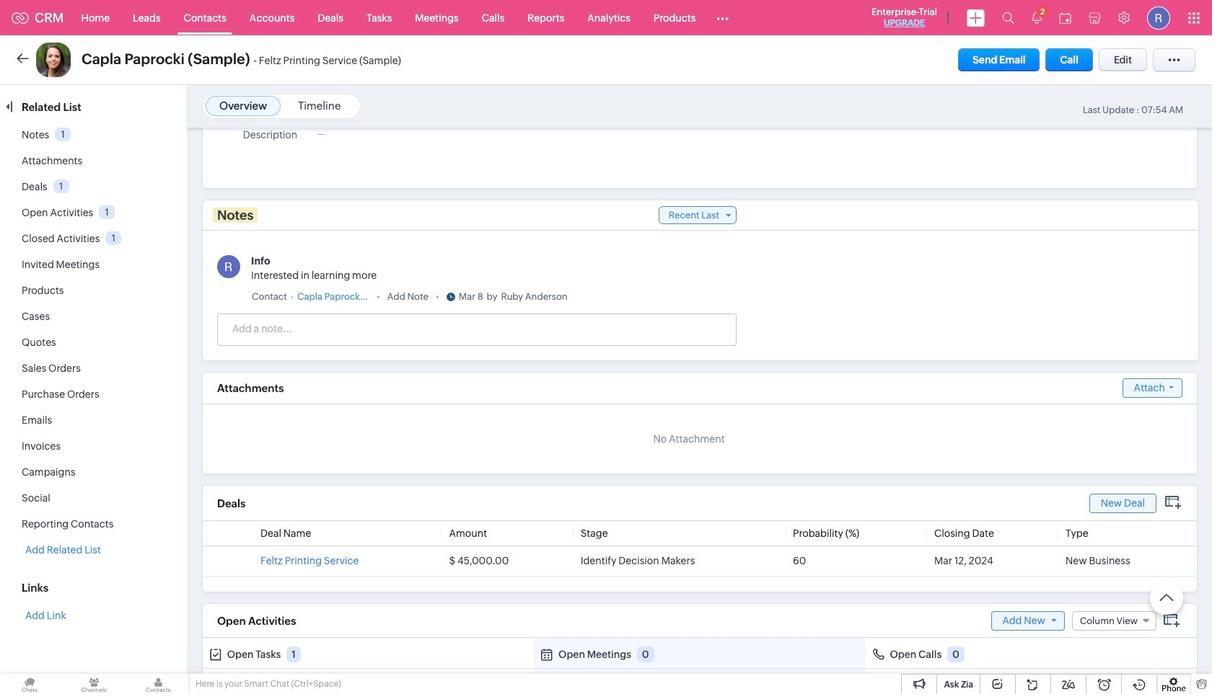 Task type: describe. For each thing, give the bounding box(es) containing it.
signals element
[[1023, 0, 1051, 35]]

calendar image
[[1059, 12, 1072, 23]]

Add a note... field
[[218, 322, 735, 336]]

contacts image
[[129, 675, 188, 695]]

create menu image
[[967, 9, 985, 26]]

profile element
[[1139, 0, 1179, 35]]

Other Modules field
[[707, 6, 739, 29]]



Task type: locate. For each thing, give the bounding box(es) containing it.
create menu element
[[958, 0, 994, 35]]

channels image
[[64, 675, 124, 695]]

logo image
[[12, 12, 29, 23]]

search element
[[994, 0, 1023, 35]]

profile image
[[1148, 6, 1171, 29]]

chats image
[[0, 675, 59, 695]]

search image
[[1002, 12, 1015, 24]]



Task type: vqa. For each thing, say whether or not it's contained in the screenshot.
'Compose' to the top
no



